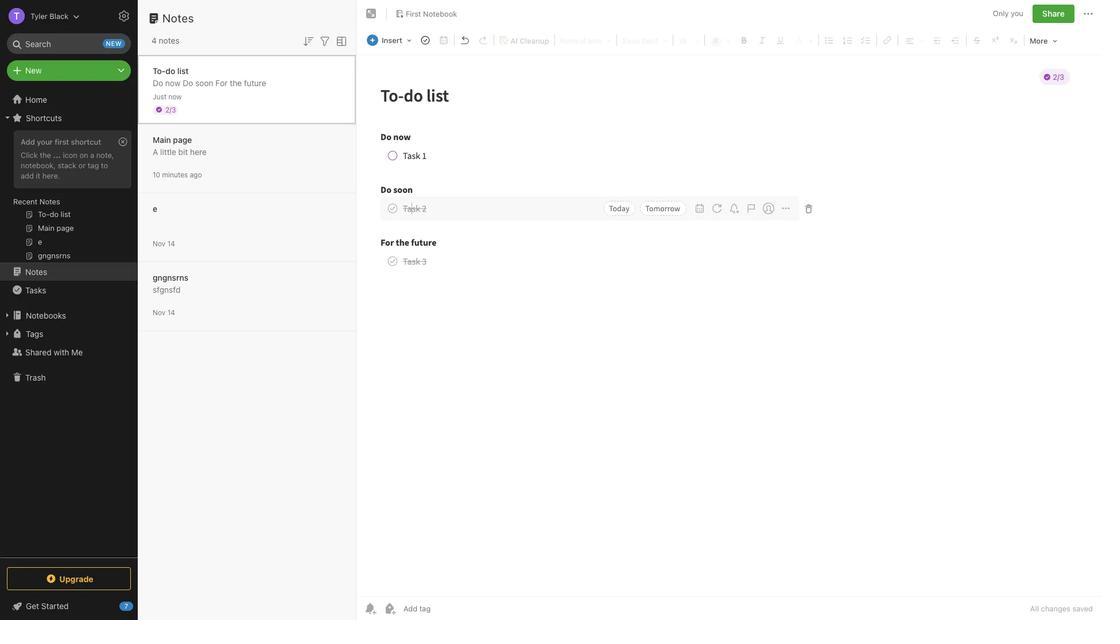 Task type: vqa. For each thing, say whether or not it's contained in the screenshot.
bottom TAB LIST
no



Task type: describe. For each thing, give the bounding box(es) containing it.
trash link
[[0, 368, 137, 387]]

1 do from the left
[[153, 78, 163, 88]]

shortcuts button
[[0, 109, 137, 127]]

stack
[[58, 161, 76, 170]]

upgrade
[[59, 574, 93, 584]]

Add filters field
[[318, 33, 332, 48]]

do now do soon for the future
[[153, 78, 266, 88]]

main
[[153, 135, 171, 144]]

get started
[[26, 601, 69, 611]]

add your first shortcut
[[21, 137, 101, 146]]

heading level image
[[557, 33, 615, 48]]

bit
[[178, 147, 188, 157]]

tyler
[[30, 11, 48, 20]]

only you
[[993, 9, 1024, 18]]

on
[[80, 150, 88, 160]]

More field
[[1026, 32, 1062, 49]]

font size image
[[675, 33, 703, 48]]

add a reminder image
[[364, 602, 377, 616]]

now for just
[[169, 92, 182, 101]]

changes
[[1042, 604, 1071, 613]]

all changes saved
[[1031, 604, 1094, 613]]

1 nov from the top
[[153, 239, 166, 248]]

it
[[36, 171, 40, 180]]

home link
[[0, 90, 138, 109]]

e
[[153, 204, 157, 213]]

a
[[153, 147, 158, 157]]

shared
[[25, 347, 52, 357]]

here.
[[42, 171, 60, 180]]

share
[[1043, 9, 1065, 18]]

note list element
[[138, 0, 357, 620]]

all
[[1031, 604, 1040, 613]]

7
[[124, 602, 128, 610]]

first
[[55, 137, 69, 146]]

click to collapse image
[[134, 599, 142, 613]]

or
[[78, 161, 86, 170]]

tree containing home
[[0, 90, 138, 557]]

1 vertical spatial notes
[[40, 197, 60, 206]]

ago
[[190, 170, 202, 179]]

notebooks
[[26, 310, 66, 320]]

the inside note list element
[[230, 78, 242, 88]]

me
[[71, 347, 83, 357]]

for
[[216, 78, 228, 88]]

group inside 'tree'
[[0, 127, 137, 267]]

2/3
[[165, 105, 176, 114]]

to-
[[153, 66, 166, 76]]

tags
[[26, 329, 43, 339]]

2 nov 14 from the top
[[153, 308, 175, 317]]

notebooks link
[[0, 306, 137, 324]]

10
[[153, 170, 160, 179]]

first notebook button
[[392, 6, 461, 22]]

minutes
[[162, 170, 188, 179]]

icon
[[63, 150, 77, 160]]

Font size field
[[675, 32, 704, 48]]

note,
[[96, 150, 114, 160]]

saved
[[1073, 604, 1094, 613]]

future
[[244, 78, 266, 88]]

insert
[[382, 36, 403, 45]]

Insert field
[[364, 32, 416, 48]]

here
[[190, 147, 207, 157]]

highlight image
[[791, 33, 817, 48]]

home
[[25, 94, 47, 104]]

new button
[[7, 60, 131, 81]]

just
[[153, 92, 167, 101]]

shortcuts
[[26, 113, 62, 123]]

1 nov 14 from the top
[[153, 239, 175, 248]]

notes link
[[0, 262, 137, 281]]

main page a little bit here
[[153, 135, 207, 157]]

to-do list
[[153, 66, 189, 76]]

notebook
[[423, 9, 457, 18]]

a
[[90, 150, 94, 160]]

started
[[41, 601, 69, 611]]



Task type: locate. For each thing, give the bounding box(es) containing it.
the left ...
[[40, 150, 51, 160]]

nov 14 up the gngnsrns at left top
[[153, 239, 175, 248]]

add
[[21, 171, 34, 180]]

share button
[[1033, 5, 1075, 23]]

nov 14 down sfgnsfd
[[153, 308, 175, 317]]

tasks button
[[0, 281, 137, 299]]

you
[[1011, 9, 1024, 18]]

expand notebooks image
[[3, 311, 12, 320]]

group
[[0, 127, 137, 267]]

0 vertical spatial notes
[[163, 11, 194, 25]]

the inside group
[[40, 150, 51, 160]]

settings image
[[117, 9, 131, 23]]

4 notes
[[152, 36, 180, 45]]

1 14 from the top
[[167, 239, 175, 248]]

your
[[37, 137, 53, 146]]

0 horizontal spatial do
[[153, 78, 163, 88]]

Search text field
[[15, 33, 123, 54]]

to
[[101, 161, 108, 170]]

the right for at the top left of the page
[[230, 78, 242, 88]]

add filters image
[[318, 34, 332, 48]]

new
[[106, 40, 122, 47]]

notes
[[159, 36, 180, 45]]

do
[[166, 66, 175, 76]]

1 vertical spatial nov 14
[[153, 308, 175, 317]]

tasks
[[25, 285, 46, 295]]

recent notes
[[13, 197, 60, 206]]

note window element
[[357, 0, 1103, 620]]

Account field
[[0, 5, 80, 28]]

notes right the recent
[[40, 197, 60, 206]]

click the ...
[[21, 150, 61, 160]]

14
[[167, 239, 175, 248], [167, 308, 175, 317]]

black
[[50, 11, 69, 20]]

do down to-
[[153, 78, 163, 88]]

View options field
[[332, 33, 349, 48]]

tags button
[[0, 324, 137, 343]]

only
[[993, 9, 1009, 18]]

font color image
[[707, 33, 735, 48]]

group containing add your first shortcut
[[0, 127, 137, 267]]

1 horizontal spatial the
[[230, 78, 242, 88]]

1 vertical spatial now
[[169, 92, 182, 101]]

Highlight field
[[790, 32, 818, 48]]

shared with me link
[[0, 343, 137, 361]]

notes up notes
[[163, 11, 194, 25]]

upgrade button
[[7, 567, 131, 590]]

page
[[173, 135, 192, 144]]

more actions image
[[1082, 7, 1096, 21]]

...
[[53, 150, 61, 160]]

just now
[[153, 92, 182, 101]]

0 vertical spatial nov 14
[[153, 239, 175, 248]]

1 vertical spatial the
[[40, 150, 51, 160]]

Add tag field
[[403, 604, 489, 614]]

0 vertical spatial now
[[165, 78, 181, 88]]

add
[[21, 137, 35, 146]]

Font family field
[[619, 32, 672, 48]]

tree
[[0, 90, 138, 557]]

now up 2/3
[[169, 92, 182, 101]]

new search field
[[15, 33, 125, 54]]

1 vertical spatial 14
[[167, 308, 175, 317]]

tyler black
[[30, 11, 69, 20]]

first notebook
[[406, 9, 457, 18]]

add tag image
[[383, 602, 397, 616]]

gngnsrns
[[153, 273, 189, 282]]

expand note image
[[365, 7, 378, 21]]

get
[[26, 601, 39, 611]]

more
[[1030, 36, 1048, 45]]

notes
[[163, 11, 194, 25], [40, 197, 60, 206], [25, 267, 47, 277]]

Help and Learning task checklist field
[[0, 597, 138, 616]]

the
[[230, 78, 242, 88], [40, 150, 51, 160]]

trash
[[25, 372, 46, 382]]

now for do
[[165, 78, 181, 88]]

14 up the gngnsrns at left top
[[167, 239, 175, 248]]

do down the list
[[183, 78, 193, 88]]

undo image
[[457, 32, 473, 48]]

More actions field
[[1082, 5, 1096, 23]]

now
[[165, 78, 181, 88], [169, 92, 182, 101]]

4
[[152, 36, 157, 45]]

notes inside "notes" link
[[25, 267, 47, 277]]

task image
[[418, 32, 434, 48]]

new
[[25, 65, 42, 75]]

2 14 from the top
[[167, 308, 175, 317]]

1 horizontal spatial do
[[183, 78, 193, 88]]

expand tags image
[[3, 329, 12, 338]]

10 minutes ago
[[153, 170, 202, 179]]

0 vertical spatial 14
[[167, 239, 175, 248]]

0 horizontal spatial the
[[40, 150, 51, 160]]

nov down e
[[153, 239, 166, 248]]

14 down sfgnsfd
[[167, 308, 175, 317]]

sfgnsfd
[[153, 285, 181, 294]]

0 vertical spatial nov
[[153, 239, 166, 248]]

alignment image
[[901, 33, 928, 48]]

tag
[[88, 161, 99, 170]]

2 vertical spatial notes
[[25, 267, 47, 277]]

list
[[177, 66, 189, 76]]

Note Editor text field
[[357, 55, 1103, 597]]

notebook,
[[21, 161, 56, 170]]

click
[[21, 150, 38, 160]]

shortcut
[[71, 137, 101, 146]]

Heading level field
[[556, 32, 616, 48]]

recent
[[13, 197, 38, 206]]

now down to-do list
[[165, 78, 181, 88]]

notes inside note list element
[[163, 11, 194, 25]]

Alignment field
[[900, 32, 929, 48]]

2 do from the left
[[183, 78, 193, 88]]

little
[[160, 147, 176, 157]]

1 vertical spatial nov
[[153, 308, 166, 317]]

font family image
[[619, 33, 671, 48]]

first
[[406, 9, 421, 18]]

Font color field
[[706, 32, 735, 48]]

icon on a note, notebook, stack or tag to add it here.
[[21, 150, 114, 180]]

nov down sfgnsfd
[[153, 308, 166, 317]]

notes up tasks
[[25, 267, 47, 277]]

with
[[54, 347, 69, 357]]

soon
[[195, 78, 213, 88]]

2 nov from the top
[[153, 308, 166, 317]]

nov
[[153, 239, 166, 248], [153, 308, 166, 317]]

shared with me
[[25, 347, 83, 357]]

Sort options field
[[302, 33, 315, 48]]

0 vertical spatial the
[[230, 78, 242, 88]]



